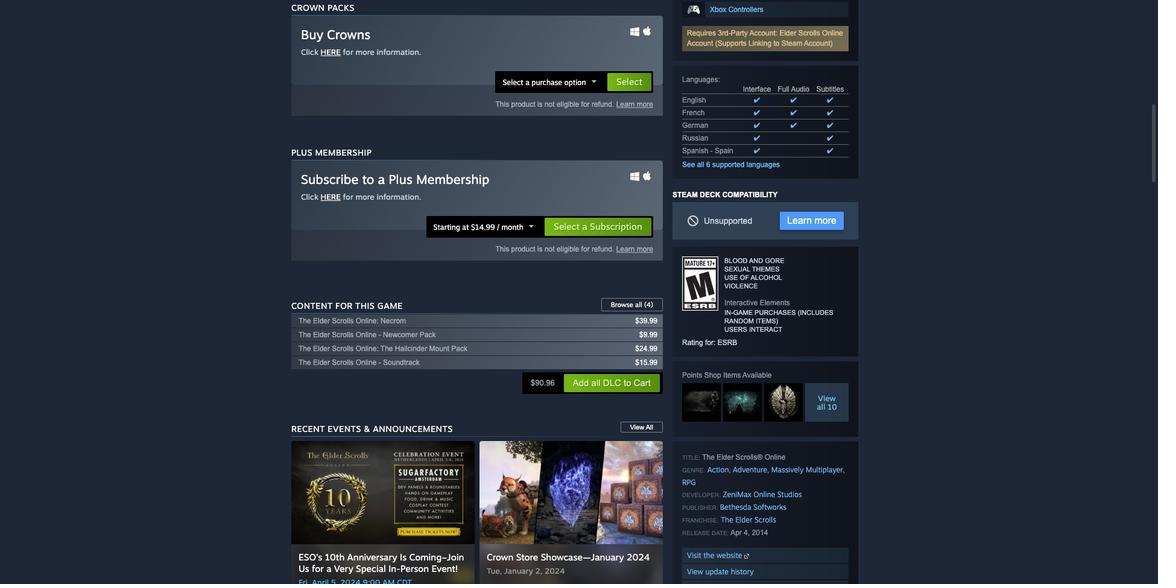 Task type: describe. For each thing, give the bounding box(es) containing it.
is for subscribe to a plus membership
[[538, 245, 543, 253]]

items)
[[756, 317, 779, 325]]

learn for buy crowns
[[617, 100, 635, 109]]

:
[[718, 75, 720, 84]]

$39.99
[[636, 317, 658, 325]]

crown packs
[[292, 2, 355, 13]]

click inside buy crowns click here for more information.
[[301, 47, 319, 57]]

(4)
[[645, 301, 654, 309]]

softworks
[[754, 503, 787, 512]]

not for buy crowns
[[545, 100, 555, 109]]

add all dlc to cart
[[573, 378, 651, 388]]

events
[[328, 424, 361, 434]]

massively
[[772, 465, 804, 474]]

$14.99
[[471, 223, 495, 232]]

here inside buy crowns click here for more information.
[[321, 47, 341, 57]]

- for $15.99
[[379, 359, 381, 367]]

alcohol
[[751, 274, 783, 281]]

apr
[[731, 529, 742, 537]]

0 vertical spatial -
[[711, 147, 713, 155]]

starting at $14.99 / month
[[434, 223, 524, 232]]

scrolls for the elder scrolls online - newcomer pack
[[332, 331, 354, 339]]

party
[[731, 29, 748, 37]]

$15.99
[[636, 359, 658, 367]]

adventure
[[733, 465, 768, 474]]

dlc
[[603, 378, 622, 388]]

zenimax
[[723, 490, 752, 499]]

xbox
[[710, 5, 727, 14]]

russian
[[683, 134, 709, 142]]

online up massively
[[765, 453, 786, 462]]

elder for the elder scrolls online: necrom
[[313, 317, 330, 325]]

6
[[707, 161, 711, 169]]

online down 'the elder scrolls online: the hailcinder mount pack'
[[356, 359, 377, 367]]

this for subscribe to a plus membership
[[496, 245, 510, 253]]

and
[[750, 257, 764, 264]]

1 vertical spatial learn more link
[[781, 212, 844, 230]]

select a purchase option
[[503, 78, 586, 87]]

all for view
[[817, 402, 826, 412]]

anniversary
[[347, 552, 398, 563]]

for inside subscribe to a plus membership click here for more information.
[[343, 192, 354, 202]]

crown for crown store showcase—january 2024
[[487, 552, 514, 563]]

more inside subscribe to a plus membership click here for more information.
[[356, 192, 375, 202]]

release
[[683, 530, 710, 537]]

xbox controllers link
[[683, 2, 849, 18]]

content
[[292, 301, 333, 311]]

announcements
[[373, 424, 453, 434]]

all
[[646, 424, 654, 431]]

this product is not eligible for refund. learn more for buy crowns
[[496, 100, 654, 109]]

(includes
[[798, 309, 834, 316]]

massively multiplayer link
[[772, 465, 844, 474]]

for inside eso's 10th anniversary is coming–join us for a very special in-person event!
[[312, 563, 324, 575]]

action
[[708, 465, 729, 474]]

elder for the elder scrolls online: the hailcinder mount pack
[[313, 345, 330, 353]]

crown for crown packs
[[292, 2, 325, 13]]

event!
[[432, 563, 458, 575]]

history
[[731, 567, 754, 576]]

select link
[[607, 72, 652, 92]]

spain
[[715, 147, 734, 155]]

special
[[356, 563, 386, 575]]

in- inside interactive elements in-game purchases (includes random items) users interact
[[725, 309, 734, 316]]

game for in-
[[734, 309, 753, 316]]

$24.99
[[636, 345, 658, 353]]

blood and gore sexual themes use of alcohol violence
[[725, 257, 785, 290]]

genre:
[[683, 467, 706, 474]]

select for select a purchase option
[[503, 78, 524, 87]]

scrolls for the elder scrolls online - soundtrack
[[332, 359, 354, 367]]

to inside requires 3rd-party account: elder scrolls online account (supports linking to steam account)
[[774, 39, 780, 48]]

action link
[[708, 465, 729, 474]]

french
[[683, 109, 705, 117]]

see all 6 supported languages link
[[683, 161, 780, 169]]

starting
[[434, 223, 460, 232]]

spanish - spain
[[683, 147, 734, 155]]

scrolls for the elder scrolls online: the hailcinder mount pack
[[332, 345, 354, 353]]

visit
[[687, 551, 702, 560]]

breton image
[[683, 383, 721, 415]]

here link for buy
[[321, 47, 341, 57]]

person
[[401, 563, 429, 575]]

sexual
[[725, 266, 751, 273]]

users
[[725, 326, 748, 333]]

of
[[740, 274, 750, 281]]

cart
[[634, 378, 651, 388]]

esrb
[[718, 339, 738, 347]]

the elder scrolls online - soundtrack
[[299, 359, 420, 367]]

here inside subscribe to a plus membership click here for more information.
[[321, 192, 341, 202]]

view for all
[[819, 394, 836, 403]]

to inside subscribe to a plus membership click here for more information.
[[362, 171, 375, 187]]

date:
[[712, 530, 729, 537]]

items
[[724, 371, 741, 380]]

tue,
[[487, 566, 502, 576]]

eligible for buy crowns
[[557, 100, 580, 109]]

scrolls inside requires 3rd-party account: elder scrolls online account (supports linking to steam account)
[[799, 29, 821, 37]]

a left subscription
[[583, 221, 588, 232]]

studios
[[778, 490, 803, 499]]

compatibility
[[723, 191, 778, 199]]

&
[[364, 424, 371, 434]]

information. inside buy crowns click here for more information.
[[377, 47, 422, 57]]

points
[[683, 371, 703, 380]]

online inside requires 3rd-party account: elder scrolls online account (supports linking to steam account)
[[823, 29, 844, 37]]

2,
[[536, 566, 543, 576]]

elder for the elder scrolls online - soundtrack
[[313, 359, 330, 367]]

content for this game
[[292, 301, 403, 311]]

necrom
[[381, 317, 406, 325]]

the elder scrolls online - newcomer pack
[[299, 331, 436, 339]]

more inside buy crowns click here for more information.
[[356, 47, 375, 57]]

website
[[717, 551, 743, 560]]

3 , from the left
[[844, 466, 846, 474]]

zenimax online studios link
[[723, 490, 803, 499]]

this for buy crowns
[[496, 100, 510, 109]]

crowns
[[327, 27, 371, 42]]

points shop items available
[[683, 371, 772, 380]]

2024 for crown store showcase—january 2024
[[627, 552, 650, 563]]

use
[[725, 274, 739, 281]]

select for select a subscription
[[554, 221, 580, 232]]

interactive
[[725, 299, 758, 307]]

hailcinder
[[395, 345, 427, 353]]

subscribe to a plus membership click here for more information.
[[301, 171, 490, 202]]

unsupported
[[704, 216, 753, 226]]

2024 for tue, january 2, 2024
[[545, 566, 565, 576]]

1 , from the left
[[729, 466, 731, 474]]

see all 6 supported languages
[[683, 161, 780, 169]]

online down the elder scrolls online: necrom
[[356, 331, 377, 339]]

here link for subscribe
[[321, 192, 341, 202]]

0 horizontal spatial membership
[[315, 147, 372, 158]]

plus inside subscribe to a plus membership click here for more information.
[[389, 171, 413, 187]]

is for buy crowns
[[538, 100, 543, 109]]

learn for subscribe to a plus membership
[[617, 245, 635, 253]]



Task type: vqa. For each thing, say whether or not it's contained in the screenshot.
5th keyboard from the left
no



Task type: locate. For each thing, give the bounding box(es) containing it.
1 not from the top
[[545, 100, 555, 109]]

1 information. from the top
[[377, 47, 422, 57]]

full
[[778, 85, 790, 94]]

this
[[496, 100, 510, 109], [496, 245, 510, 253], [356, 301, 375, 311]]

developer:
[[683, 492, 721, 499]]

all left 6
[[698, 161, 705, 169]]

0 vertical spatial in-
[[725, 309, 734, 316]]

online up softworks
[[754, 490, 776, 499]]

select a subscription link
[[545, 217, 652, 237]]

all left (4)
[[636, 301, 643, 309]]

0 vertical spatial is
[[538, 100, 543, 109]]

in- up random
[[725, 309, 734, 316]]

newcomer
[[383, 331, 418, 339]]

1 vertical spatial pack
[[452, 345, 468, 353]]

spanish
[[683, 147, 709, 155]]

all inside 'view all 10'
[[817, 402, 826, 412]]

scrolls down the elder scrolls online - newcomer pack
[[332, 359, 354, 367]]

soundtrack
[[383, 359, 420, 367]]

languages :
[[683, 75, 720, 84]]

information. inside subscribe to a plus membership click here for more information.
[[377, 192, 422, 202]]

crown up buy
[[292, 2, 325, 13]]

store
[[516, 552, 539, 563]]

click down buy
[[301, 47, 319, 57]]

- up 'the elder scrolls online: the hailcinder mount pack'
[[379, 331, 381, 339]]

0 horizontal spatial 2024
[[545, 566, 565, 576]]

this down /
[[496, 245, 510, 253]]

the
[[299, 317, 311, 325], [299, 331, 311, 339], [299, 345, 311, 353], [381, 345, 393, 353], [299, 359, 311, 367], [703, 453, 715, 462], [721, 515, 734, 524]]

pack up mount
[[420, 331, 436, 339]]

this up the elder scrolls online: necrom
[[356, 301, 375, 311]]

1 vertical spatial 2024
[[545, 566, 565, 576]]

2 online: from the top
[[356, 345, 379, 353]]

2 refund. from the top
[[592, 245, 615, 253]]

2 here from the top
[[321, 192, 341, 202]]

refund. down the select a subscription link
[[592, 245, 615, 253]]

steam down account: elder on the right of the page
[[782, 39, 803, 48]]

learn more link down "select" link
[[617, 100, 654, 109]]

learn more link down subscription
[[617, 245, 654, 253]]

1 horizontal spatial select
[[554, 221, 580, 232]]

1 eligible from the top
[[557, 100, 580, 109]]

product
[[512, 100, 536, 109], [512, 245, 536, 253]]

select left subscription
[[554, 221, 580, 232]]

0 vertical spatial refund.
[[592, 100, 615, 109]]

2 , from the left
[[768, 466, 770, 474]]

:aldmeri: image
[[765, 383, 803, 422]]

1 vertical spatial here
[[321, 192, 341, 202]]

account)
[[805, 39, 833, 48]]

online up the account)
[[823, 29, 844, 37]]

refund. down "select" link
[[592, 100, 615, 109]]

0 vertical spatial pack
[[420, 331, 436, 339]]

1 vertical spatial is
[[538, 245, 543, 253]]

requires 3rd-party account: elder scrolls online account (supports linking to steam account)
[[687, 29, 844, 48]]

0 horizontal spatial to
[[362, 171, 375, 187]]

2 vertical spatial learn more link
[[617, 245, 654, 253]]

view inside 'view all 10'
[[819, 394, 836, 403]]

violence
[[725, 282, 758, 290]]

scrolls
[[799, 29, 821, 37], [332, 317, 354, 325], [332, 331, 354, 339], [332, 345, 354, 353], [332, 359, 354, 367], [755, 515, 777, 524]]

recent
[[292, 424, 325, 434]]

1 is from the top
[[538, 100, 543, 109]]

learn more link
[[617, 100, 654, 109], [781, 212, 844, 230], [617, 245, 654, 253]]

pack
[[420, 331, 436, 339], [452, 345, 468, 353]]

2 horizontal spatial ,
[[844, 466, 846, 474]]

game inside interactive elements in-game purchases (includes random items) users interact
[[734, 309, 753, 316]]

1 vertical spatial -
[[379, 331, 381, 339]]

2 not from the top
[[545, 245, 555, 253]]

1 horizontal spatial ,
[[768, 466, 770, 474]]

select right option
[[617, 76, 643, 88]]

1 click from the top
[[301, 47, 319, 57]]

0 vertical spatial this product is not eligible for refund. learn more
[[496, 100, 654, 109]]

scrolls for the elder scrolls online: necrom
[[332, 317, 354, 325]]

see
[[683, 161, 696, 169]]

, left adventure link
[[729, 466, 731, 474]]

0 vertical spatial here link
[[321, 47, 341, 57]]

this product is not eligible for refund. learn more down the select a subscription link
[[496, 245, 654, 253]]

themes
[[753, 266, 780, 273]]

1 horizontal spatial pack
[[452, 345, 468, 353]]

click down the subscribe
[[301, 192, 319, 202]]

view down visit
[[687, 567, 704, 576]]

0 horizontal spatial select
[[503, 78, 524, 87]]

all inside add all dlc to cart link
[[592, 378, 601, 388]]

2 horizontal spatial select
[[617, 76, 643, 88]]

plus
[[292, 147, 313, 158], [389, 171, 413, 187]]

all right add
[[592, 378, 601, 388]]

eso's 10th anniversary is coming–join us for a very special in-person event!
[[299, 552, 464, 575]]

1 horizontal spatial in-
[[725, 309, 734, 316]]

0 vertical spatial membership
[[315, 147, 372, 158]]

0 vertical spatial 2024
[[627, 552, 650, 563]]

tue, january 2, 2024
[[487, 566, 565, 576]]

1 vertical spatial steam
[[673, 191, 698, 199]]

supported
[[713, 161, 745, 169]]

0 vertical spatial to
[[774, 39, 780, 48]]

eso's
[[299, 552, 323, 563]]

here link
[[321, 47, 341, 57], [321, 192, 341, 202]]

steam inside requires 3rd-party account: elder scrolls online account (supports linking to steam account)
[[782, 39, 803, 48]]

steam deck compatibility
[[673, 191, 778, 199]]

1 vertical spatial this product is not eligible for refund. learn more
[[496, 245, 654, 253]]

membership up the subscribe
[[315, 147, 372, 158]]

$9.99
[[640, 331, 658, 339]]

1 here link from the top
[[321, 47, 341, 57]]

0 vertical spatial this
[[496, 100, 510, 109]]

not down the select a subscription link
[[545, 245, 555, 253]]

to right the subscribe
[[362, 171, 375, 187]]

0 vertical spatial click
[[301, 47, 319, 57]]

0 vertical spatial eligible
[[557, 100, 580, 109]]

online: down the elder scrolls online - newcomer pack
[[356, 345, 379, 353]]

learn more link for subscribe to a plus membership
[[617, 245, 654, 253]]

very
[[334, 563, 354, 575]]

1 vertical spatial crown
[[487, 552, 514, 563]]

a left purchase
[[526, 78, 530, 87]]

0 vertical spatial learn
[[617, 100, 635, 109]]

online: for the
[[356, 345, 379, 353]]

2 horizontal spatial to
[[774, 39, 780, 48]]

scrolls down the elder scrolls online: necrom
[[332, 331, 354, 339]]

for down crowns
[[343, 47, 354, 57]]

languages
[[683, 75, 718, 84]]

scrolls inside title: the elder scrolls® online genre: action , adventure , massively multiplayer , rpg developer: zenimax online studios publisher: bethesda softworks franchise: the elder scrolls release date: apr 4, 2014
[[755, 515, 777, 524]]

1 vertical spatial this
[[496, 245, 510, 253]]

this product is not eligible for refund. learn more down option
[[496, 100, 654, 109]]

purchases
[[755, 309, 796, 316]]

1 vertical spatial plus
[[389, 171, 413, 187]]

to down account: elder on the right of the page
[[774, 39, 780, 48]]

learn more link up gore
[[781, 212, 844, 230]]

title:
[[683, 454, 701, 461]]

online
[[823, 29, 844, 37], [356, 331, 377, 339], [356, 359, 377, 367], [765, 453, 786, 462], [754, 490, 776, 499]]

2 click from the top
[[301, 192, 319, 202]]

refund. for subscribe to a plus membership
[[592, 245, 615, 253]]

1 refund. from the top
[[592, 100, 615, 109]]

1 vertical spatial not
[[545, 245, 555, 253]]

0 horizontal spatial pack
[[420, 331, 436, 339]]

all for browse
[[636, 301, 643, 309]]

not for subscribe to a plus membership
[[545, 245, 555, 253]]

2024 right 2,
[[545, 566, 565, 576]]

0 vertical spatial view
[[819, 394, 836, 403]]

2024 right showcase—january
[[627, 552, 650, 563]]

2 is from the top
[[538, 245, 543, 253]]

1 vertical spatial in-
[[389, 563, 401, 575]]

1 vertical spatial click
[[301, 192, 319, 202]]

all for see
[[698, 161, 705, 169]]

0 vertical spatial plus
[[292, 147, 313, 158]]

0 horizontal spatial crown
[[292, 2, 325, 13]]

0 vertical spatial steam
[[782, 39, 803, 48]]

elder for the elder scrolls online - newcomer pack
[[313, 331, 330, 339]]

us
[[299, 563, 309, 575]]

english
[[683, 96, 706, 104]]

10
[[828, 402, 838, 412]]

eso's 10th anniversary is coming–join us for a very special in-person event! link
[[292, 441, 475, 584]]

$90.96
[[531, 378, 555, 387]]

0 horizontal spatial game
[[378, 301, 403, 311]]

1 vertical spatial view
[[631, 424, 645, 431]]

audio
[[792, 85, 810, 94]]

a inside eso's 10th anniversary is coming–join us for a very special in-person event!
[[327, 563, 332, 575]]

product down the month
[[512, 245, 536, 253]]

0 vertical spatial online:
[[356, 317, 379, 325]]

this product is not eligible for refund. learn more for subscribe to a plus membership
[[496, 245, 654, 253]]

0 horizontal spatial steam
[[673, 191, 698, 199]]

learn more link for buy crowns
[[617, 100, 654, 109]]

here down crowns
[[321, 47, 341, 57]]

2 information. from the top
[[377, 192, 422, 202]]

languages
[[747, 161, 780, 169]]

eligible
[[557, 100, 580, 109], [557, 245, 580, 253]]

for right the 'us'
[[312, 563, 324, 575]]

1 horizontal spatial 2024
[[627, 552, 650, 563]]

to left cart
[[624, 378, 632, 388]]

2 vertical spatial view
[[687, 567, 704, 576]]

product for subscribe to a plus membership
[[512, 245, 536, 253]]

- left spain
[[711, 147, 713, 155]]

view for update
[[687, 567, 704, 576]]

1 this product is not eligible for refund. learn more from the top
[[496, 100, 654, 109]]

0 vertical spatial not
[[545, 100, 555, 109]]

0 vertical spatial information.
[[377, 47, 422, 57]]

adventure link
[[733, 465, 768, 474]]

month
[[502, 223, 524, 232]]

1 horizontal spatial steam
[[782, 39, 803, 48]]

showcase—january
[[541, 552, 624, 563]]

more
[[356, 47, 375, 57], [637, 100, 654, 109], [356, 192, 375, 202], [815, 215, 837, 226], [637, 245, 654, 253]]

view for all
[[631, 424, 645, 431]]

requires
[[687, 29, 716, 37]]

a inside subscribe to a plus membership click here for more information.
[[378, 171, 385, 187]]

1 vertical spatial eligible
[[557, 245, 580, 253]]

select for select
[[617, 76, 643, 88]]

coming–join
[[410, 552, 464, 563]]

2014
[[752, 529, 769, 537]]

the elder scrolls link
[[721, 515, 777, 524]]

a left very
[[327, 563, 332, 575]]

scrolls up the elder scrolls online - soundtrack
[[332, 345, 354, 353]]

view left the "all"
[[631, 424, 645, 431]]

select left purchase
[[503, 78, 524, 87]]

random
[[725, 317, 754, 325]]

online: up the elder scrolls online - newcomer pack
[[356, 317, 379, 325]]

controllers
[[729, 5, 764, 14]]

this down select a purchase option
[[496, 100, 510, 109]]

product down select a purchase option
[[512, 100, 536, 109]]

german
[[683, 121, 709, 130]]

2 horizontal spatial view
[[819, 394, 836, 403]]

buy crowns click here for more information.
[[301, 27, 422, 57]]

1 vertical spatial information.
[[377, 192, 422, 202]]

view update history link
[[683, 564, 849, 579]]

0 horizontal spatial in-
[[389, 563, 401, 575]]

2 vertical spatial -
[[379, 359, 381, 367]]

membership up starting
[[416, 171, 490, 187]]

for down the subscribe
[[343, 192, 354, 202]]

visit the website
[[687, 551, 745, 560]]

2 eligible from the top
[[557, 245, 580, 253]]

1 product from the top
[[512, 100, 536, 109]]

2 product from the top
[[512, 245, 536, 253]]

click
[[301, 47, 319, 57], [301, 192, 319, 202]]

game up necrom
[[378, 301, 403, 311]]

1 horizontal spatial membership
[[416, 171, 490, 187]]

refund. for buy crowns
[[592, 100, 615, 109]]

available
[[743, 371, 772, 380]]

0 vertical spatial crown
[[292, 2, 325, 13]]

mount
[[429, 345, 450, 353]]

1 vertical spatial to
[[362, 171, 375, 187]]

add all dlc to cart link
[[564, 374, 661, 393]]

steam left deck
[[673, 191, 698, 199]]

full audio
[[778, 85, 810, 94]]

1 horizontal spatial plus
[[389, 171, 413, 187]]

eligible down the select a subscription link
[[557, 245, 580, 253]]

pack right mount
[[452, 345, 468, 353]]

game for this
[[378, 301, 403, 311]]

here down the subscribe
[[321, 192, 341, 202]]

publisher:
[[683, 505, 719, 511]]

not
[[545, 100, 555, 109], [545, 245, 555, 253]]

2 vertical spatial to
[[624, 378, 632, 388]]

1 vertical spatial online:
[[356, 345, 379, 353]]

1 vertical spatial here link
[[321, 192, 341, 202]]

1 vertical spatial membership
[[416, 171, 490, 187]]

view right :aldmeri: image
[[819, 394, 836, 403]]

10th
[[325, 552, 345, 563]]

2 here link from the top
[[321, 192, 341, 202]]

elder
[[313, 317, 330, 325], [313, 331, 330, 339], [313, 345, 330, 353], [313, 359, 330, 367], [717, 453, 734, 462], [736, 515, 753, 524]]

, left massively
[[768, 466, 770, 474]]

1 online: from the top
[[356, 317, 379, 325]]

click inside subscribe to a plus membership click here for more information.
[[301, 192, 319, 202]]

0 vertical spatial here
[[321, 47, 341, 57]]

eligible for subscribe to a plus membership
[[557, 245, 580, 253]]

add
[[573, 378, 589, 388]]

1 horizontal spatial game
[[734, 309, 753, 316]]

for
[[336, 301, 353, 311]]

packs
[[328, 2, 355, 13]]

4,
[[744, 529, 750, 537]]

for down the select a subscription link
[[582, 245, 590, 253]]

1 horizontal spatial view
[[687, 567, 704, 576]]

1 vertical spatial product
[[512, 245, 536, 253]]

not down purchase
[[545, 100, 555, 109]]

2 vertical spatial this
[[356, 301, 375, 311]]

eligible down option
[[557, 100, 580, 109]]

arrival image
[[724, 383, 762, 415]]

option
[[565, 78, 586, 87]]

1 vertical spatial refund.
[[592, 245, 615, 253]]

view all 10
[[817, 394, 838, 412]]

0 vertical spatial product
[[512, 100, 536, 109]]

1 vertical spatial learn
[[788, 215, 812, 226]]

membership inside subscribe to a plus membership click here for more information.
[[416, 171, 490, 187]]

view update history
[[687, 567, 754, 576]]

in- right special
[[389, 563, 401, 575]]

game up random
[[734, 309, 753, 316]]

2 vertical spatial learn
[[617, 245, 635, 253]]

1 horizontal spatial crown
[[487, 552, 514, 563]]

for inside buy crowns click here for more information.
[[343, 47, 354, 57]]

interface
[[743, 85, 772, 94]]

in- inside eso's 10th anniversary is coming–join us for a very special in-person event!
[[389, 563, 401, 575]]

scrolls down for
[[332, 317, 354, 325]]

, right massively
[[844, 466, 846, 474]]

1 here from the top
[[321, 47, 341, 57]]

here link down the subscribe
[[321, 192, 341, 202]]

scrolls down softworks
[[755, 515, 777, 524]]

for down option
[[582, 100, 590, 109]]

crown up tue,
[[487, 552, 514, 563]]

here link down crowns
[[321, 47, 341, 57]]

a right the subscribe
[[378, 171, 385, 187]]

- down 'the elder scrolls online: the hailcinder mount pack'
[[379, 359, 381, 367]]

scrolls up the account)
[[799, 29, 821, 37]]

learn more
[[788, 215, 837, 226]]

title: the elder scrolls® online genre: action , adventure , massively multiplayer , rpg developer: zenimax online studios publisher: bethesda softworks franchise: the elder scrolls release date: apr 4, 2014
[[683, 453, 846, 537]]

0 vertical spatial learn more link
[[617, 100, 654, 109]]

recent events & announcements
[[292, 424, 453, 434]]

2 this product is not eligible for refund. learn more from the top
[[496, 245, 654, 253]]

0 horizontal spatial ,
[[729, 466, 731, 474]]

1 horizontal spatial to
[[624, 378, 632, 388]]

-
[[711, 147, 713, 155], [379, 331, 381, 339], [379, 359, 381, 367]]

crown store showcase—january 2024
[[487, 552, 650, 563]]

product for buy crowns
[[512, 100, 536, 109]]

0 horizontal spatial view
[[631, 424, 645, 431]]

0 horizontal spatial plus
[[292, 147, 313, 158]]

- for $9.99
[[379, 331, 381, 339]]

all left 10
[[817, 402, 826, 412]]

deck
[[700, 191, 721, 199]]

online: for necrom
[[356, 317, 379, 325]]

shop
[[705, 371, 722, 380]]

rpg
[[683, 478, 696, 487]]

for
[[343, 47, 354, 57], [582, 100, 590, 109], [343, 192, 354, 202], [582, 245, 590, 253], [312, 563, 324, 575]]

all for add
[[592, 378, 601, 388]]



